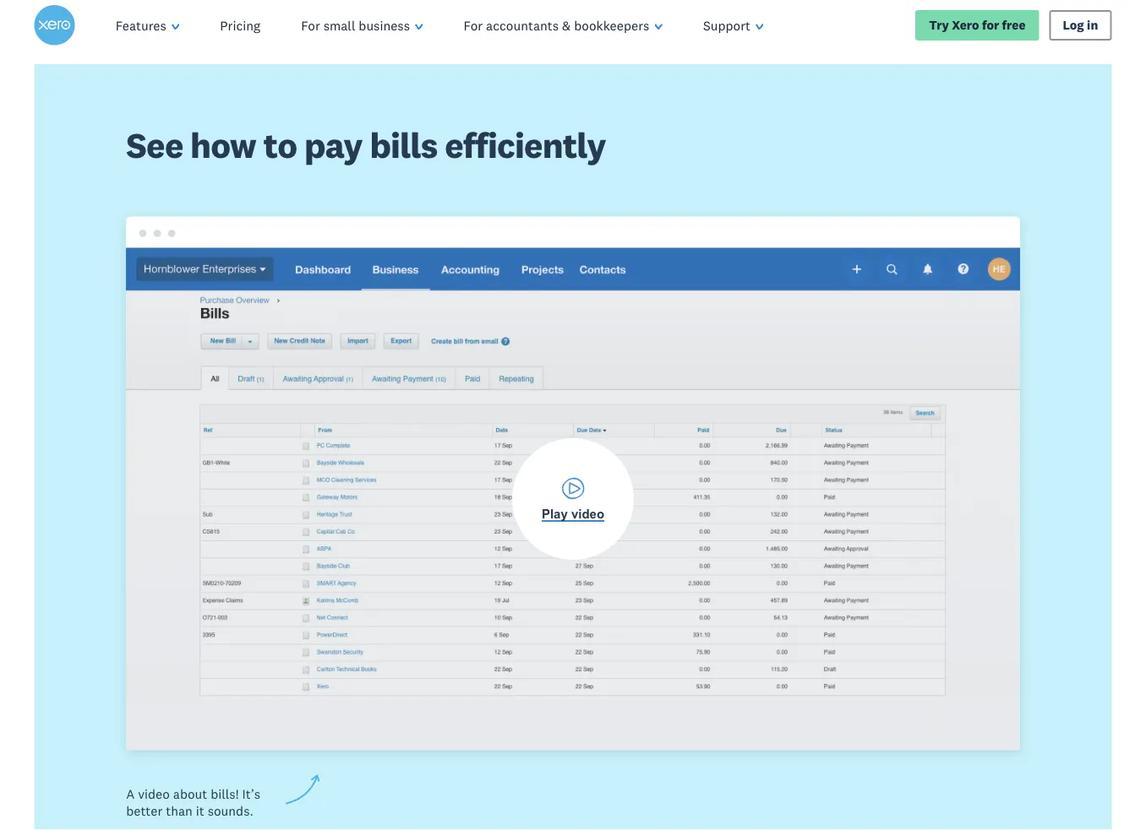 Task type: locate. For each thing, give the bounding box(es) containing it.
video for a
[[138, 787, 170, 803]]

0 horizontal spatial video
[[138, 787, 170, 803]]

free
[[1002, 17, 1026, 33]]

in
[[1087, 17, 1098, 33]]

2 for from the left
[[464, 17, 483, 33]]

video
[[571, 507, 604, 521], [138, 787, 170, 803]]

0 horizontal spatial for
[[301, 17, 320, 33]]

log
[[1063, 17, 1084, 33]]

features button
[[95, 0, 200, 51]]

support
[[703, 17, 751, 33]]

to
[[263, 123, 297, 167]]

small
[[323, 17, 355, 33]]

for accountants & bookkeepers button
[[443, 0, 683, 51]]

play video
[[542, 507, 604, 521]]

xero
[[952, 17, 979, 33]]

1 horizontal spatial video
[[571, 507, 604, 521]]

1 horizontal spatial for
[[464, 17, 483, 33]]

for small business
[[301, 17, 410, 33]]

video inside 'button'
[[571, 507, 604, 521]]

0 vertical spatial video
[[571, 507, 604, 521]]

try
[[929, 17, 949, 33]]

pricing link
[[200, 0, 281, 51]]

efficiently
[[445, 123, 606, 167]]

1 for from the left
[[301, 17, 320, 33]]

play
[[542, 507, 568, 521]]

xero homepage image
[[34, 5, 75, 46]]

video right a
[[138, 787, 170, 803]]

for
[[301, 17, 320, 33], [464, 17, 483, 33]]

for left small
[[301, 17, 320, 33]]

features
[[116, 17, 166, 33]]

sounds.
[[208, 803, 253, 819]]

&
[[562, 17, 571, 33]]

see
[[126, 123, 183, 167]]

it
[[196, 803, 204, 819]]

for for for accountants & bookkeepers
[[464, 17, 483, 33]]

it's
[[242, 787, 260, 803]]

1 vertical spatial video
[[138, 787, 170, 803]]

for left accountants at left
[[464, 17, 483, 33]]

video right play
[[571, 507, 604, 521]]

video inside a video about bills! it's better than it sounds.
[[138, 787, 170, 803]]



Task type: describe. For each thing, give the bounding box(es) containing it.
accountants
[[486, 17, 559, 33]]

than
[[166, 803, 193, 819]]

for for for small business
[[301, 17, 320, 33]]

business
[[359, 17, 410, 33]]

try xero for free link
[[916, 10, 1039, 41]]

video for play
[[571, 507, 604, 521]]

play video button
[[126, 248, 1020, 751]]

pay
[[304, 123, 362, 167]]

for accountants & bookkeepers
[[464, 17, 649, 33]]

support button
[[683, 0, 784, 51]]

better
[[126, 803, 163, 819]]

about
[[173, 787, 207, 803]]

bills
[[370, 123, 437, 167]]

see how to pay bills efficiently
[[126, 123, 606, 167]]

log in link
[[1049, 10, 1112, 41]]

log in
[[1063, 17, 1098, 33]]

pricing
[[220, 17, 260, 33]]

how
[[190, 123, 256, 167]]

a
[[126, 787, 135, 803]]

bookkeepers
[[574, 17, 649, 33]]

bills!
[[211, 787, 239, 803]]

for small business button
[[281, 0, 443, 51]]

try xero for free
[[929, 17, 1026, 33]]

a video about bills! it's better than it sounds.
[[126, 787, 260, 819]]

for
[[982, 17, 999, 33]]



Task type: vqa. For each thing, say whether or not it's contained in the screenshot.
United
no



